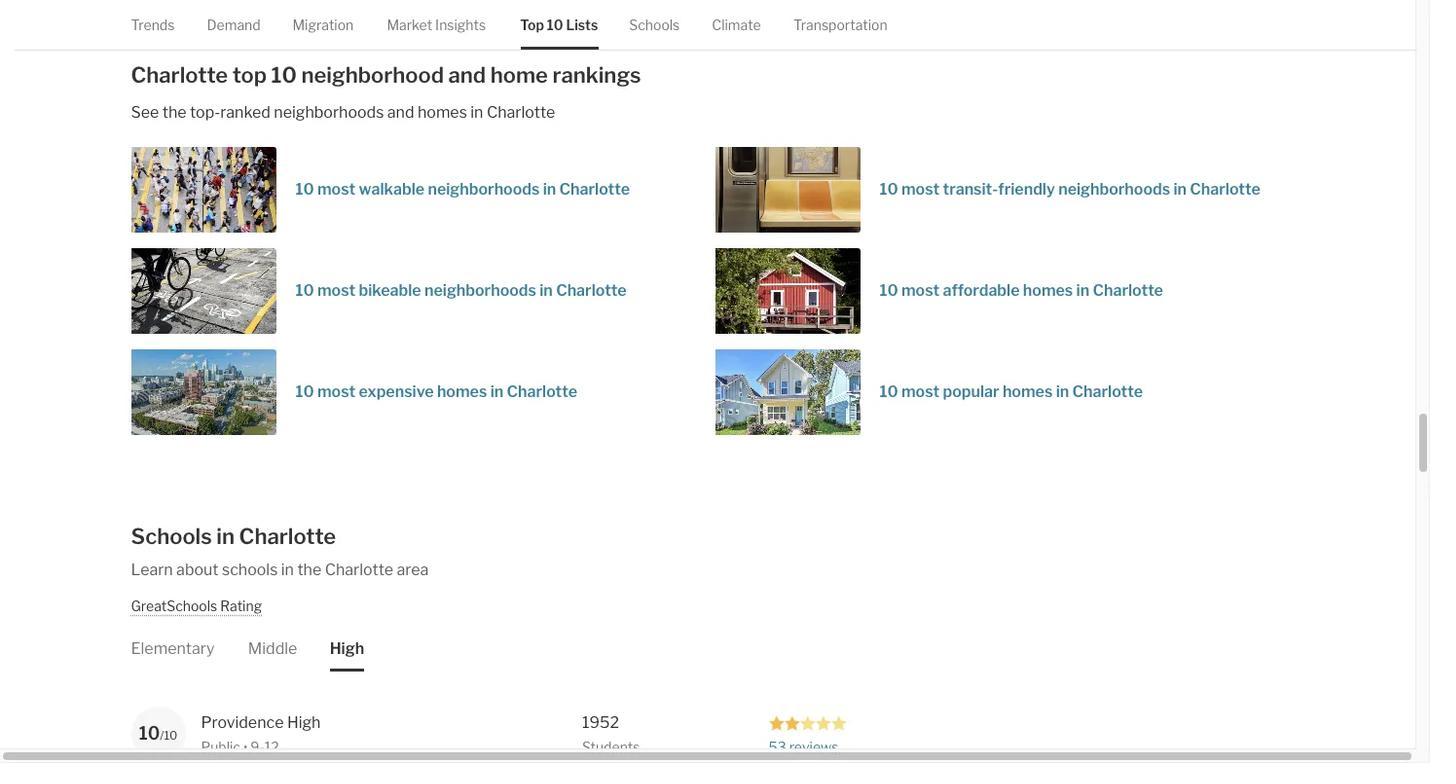 Task type: locate. For each thing, give the bounding box(es) containing it.
homes right affordable
[[1024, 281, 1074, 300]]

affordable
[[943, 281, 1020, 300]]

rating 2.0 out of 5 element
[[769, 715, 847, 731]]

migration link
[[293, 0, 354, 50]]

in
[[471, 103, 484, 121], [543, 180, 556, 198], [1174, 180, 1187, 198], [540, 281, 553, 300], [1077, 281, 1090, 300], [491, 382, 504, 401], [1057, 382, 1070, 401], [217, 524, 235, 549], [281, 561, 294, 579]]

reviews
[[790, 739, 839, 756]]

most for walkable
[[318, 180, 356, 198]]

homes
[[418, 103, 467, 121], [1024, 281, 1074, 300], [437, 382, 487, 401], [1003, 382, 1053, 401]]

schools link
[[630, 0, 680, 50]]

market insights link
[[387, 0, 486, 50]]

rankings
[[553, 62, 642, 87]]

providence
[[201, 714, 284, 732]]

learn about schools in the charlotte area
[[131, 561, 429, 579]]

see
[[131, 103, 159, 121]]

climate
[[712, 17, 761, 33]]

providence high button
[[201, 712, 469, 735]]

10 most popular homes in charlotte link
[[715, 349, 1300, 435]]

10 most expensive homes in charlotte link
[[131, 349, 715, 435]]

1 horizontal spatial the
[[297, 561, 322, 579]]

top
[[520, 17, 544, 33]]

0 horizontal spatial and
[[387, 103, 414, 121]]

10 for 10 most popular homes in charlotte
[[880, 382, 899, 401]]

most walkable neighborhoods image
[[131, 147, 276, 232]]

1 horizontal spatial schools
[[630, 17, 680, 33]]

providence high public • 9-12
[[201, 714, 321, 756]]

most left transit-
[[902, 180, 940, 198]]

10 most bikeable neighborhoods in charlotte
[[296, 281, 627, 300]]

in inside the 10 most affordable homes in charlotte link
[[1077, 281, 1090, 300]]

10
[[547, 17, 564, 33], [271, 62, 297, 87], [296, 180, 314, 198], [880, 180, 899, 198], [296, 281, 314, 300], [880, 281, 899, 300], [296, 382, 314, 401], [880, 382, 899, 401], [139, 724, 160, 744]]

schools in charlotte
[[131, 524, 336, 549]]

homes right popular
[[1003, 382, 1053, 401]]

/10
[[160, 728, 178, 743]]

rating
[[220, 598, 262, 614]]

most left popular
[[902, 382, 940, 401]]

bikeable
[[359, 281, 421, 300]]

10 most walkable neighborhoods in charlotte link
[[131, 147, 715, 232]]

the right schools
[[297, 561, 322, 579]]

0 vertical spatial high
[[330, 640, 364, 658]]

high right providence
[[287, 714, 321, 732]]

friendly
[[999, 180, 1056, 198]]

transportation
[[794, 17, 888, 33]]

10 most transit-friendly neighborhoods in charlotte link
[[715, 147, 1300, 232]]

most for popular
[[902, 382, 940, 401]]

most left bikeable
[[318, 281, 356, 300]]

in inside 10 most walkable neighborhoods in charlotte link
[[543, 180, 556, 198]]

1 vertical spatial the
[[297, 561, 322, 579]]

schools
[[222, 561, 278, 579]]

homes right expensive
[[437, 382, 487, 401]]

climate link
[[712, 0, 761, 50]]

most bikeable neighborhoods image
[[131, 248, 276, 334]]

most left walkable
[[318, 180, 356, 198]]

schools up learn
[[131, 524, 212, 549]]

1 horizontal spatial and
[[449, 62, 486, 87]]

top-
[[190, 103, 220, 121]]

and down insights
[[449, 62, 486, 87]]

high
[[330, 640, 364, 658], [287, 714, 321, 732]]

and
[[449, 62, 486, 87], [387, 103, 414, 121]]

most transit-friendly neighborhoods image
[[715, 147, 861, 232]]

ranked
[[220, 103, 271, 121]]

0 vertical spatial and
[[449, 62, 486, 87]]

expensive
[[359, 382, 434, 401]]

most popular homes image
[[715, 349, 861, 435]]

most left expensive
[[318, 382, 356, 401]]

top 10 lists
[[520, 17, 598, 33]]

and down 'charlotte top 10 neighborhood and home rankings'
[[387, 103, 414, 121]]

schools for schools
[[630, 17, 680, 33]]

1 vertical spatial and
[[387, 103, 414, 121]]

demand
[[207, 17, 261, 33]]

1952 students
[[583, 714, 640, 756]]

neighborhoods
[[274, 103, 384, 121], [428, 180, 540, 198], [1059, 180, 1171, 198], [425, 281, 537, 300]]

1 horizontal spatial high
[[330, 640, 364, 658]]

students
[[583, 739, 640, 756]]

1952
[[583, 714, 620, 732]]

trends link
[[131, 0, 175, 50]]

learn
[[131, 561, 173, 579]]

the right see
[[162, 103, 187, 121]]

10 most popular homes in charlotte
[[880, 382, 1144, 401]]

most affordable homes image
[[715, 248, 861, 334]]

0 horizontal spatial the
[[162, 103, 187, 121]]

neighborhoods right friendly
[[1059, 180, 1171, 198]]

1 vertical spatial high
[[287, 714, 321, 732]]

in inside 10 most expensive homes in charlotte link
[[491, 382, 504, 401]]

middle
[[248, 640, 297, 658]]

migration
[[293, 17, 354, 33]]

neighborhoods right walkable
[[428, 180, 540, 198]]

10 /10
[[139, 724, 178, 744]]

53
[[769, 739, 787, 756]]

trends
[[131, 17, 175, 33]]

1 vertical spatial schools
[[131, 524, 212, 549]]

most for transit-
[[902, 180, 940, 198]]

charlotte
[[131, 62, 228, 87], [487, 103, 555, 121], [560, 180, 630, 198], [1191, 180, 1261, 198], [556, 281, 627, 300], [1093, 281, 1164, 300], [507, 382, 578, 401], [1073, 382, 1144, 401], [239, 524, 336, 549], [325, 561, 394, 579]]

area
[[397, 561, 429, 579]]

high right middle
[[330, 640, 364, 658]]

10 most bikeable neighborhoods in charlotte link
[[131, 248, 715, 334]]

10 most affordable homes in charlotte link
[[715, 248, 1300, 334]]

10 most affordable homes in charlotte
[[880, 281, 1164, 300]]

most expensive homes image
[[131, 349, 276, 435]]

top
[[233, 62, 267, 87]]

10 for 10 most expensive homes in charlotte
[[296, 382, 314, 401]]

most
[[318, 180, 356, 198], [902, 180, 940, 198], [318, 281, 356, 300], [902, 281, 940, 300], [318, 382, 356, 401], [902, 382, 940, 401]]

0 vertical spatial schools
[[630, 17, 680, 33]]

0 horizontal spatial high
[[287, 714, 321, 732]]

homes down 'charlotte top 10 neighborhood and home rankings'
[[418, 103, 467, 121]]

elementary element
[[131, 615, 215, 672]]

schools right lists
[[630, 17, 680, 33]]

most left affordable
[[902, 281, 940, 300]]

neighborhood
[[301, 62, 444, 87]]

the
[[162, 103, 187, 121], [297, 561, 322, 579]]

schools
[[630, 17, 680, 33], [131, 524, 212, 549]]

0 horizontal spatial schools
[[131, 524, 212, 549]]



Task type: describe. For each thing, give the bounding box(es) containing it.
high inside providence high public • 9-12
[[287, 714, 321, 732]]

transportation link
[[794, 0, 888, 50]]

greatschools rating
[[131, 598, 262, 614]]

10 most expensive homes in charlotte
[[296, 382, 578, 401]]

neighborhoods down neighborhood
[[274, 103, 384, 121]]

lists
[[566, 17, 598, 33]]

schools for schools in charlotte
[[131, 524, 212, 549]]

10 most walkable neighborhoods in charlotte
[[296, 180, 630, 198]]

53 reviews
[[769, 739, 839, 756]]

homes for 10 most expensive homes in charlotte
[[437, 382, 487, 401]]

10 for 10 most walkable neighborhoods in charlotte
[[296, 180, 314, 198]]

12
[[265, 739, 279, 756]]

see the top-ranked neighborhoods and homes in charlotte
[[131, 103, 555, 121]]

walkable
[[359, 180, 425, 198]]

public
[[201, 739, 241, 756]]

market
[[387, 17, 433, 33]]

charlotte top 10 neighborhood and home rankings
[[131, 62, 642, 87]]

in inside 10 most transit-friendly neighborhoods in charlotte link
[[1174, 180, 1187, 198]]

middle element
[[248, 615, 297, 672]]

transit-
[[943, 180, 999, 198]]

9-
[[251, 739, 265, 756]]

demand link
[[207, 0, 261, 50]]

market insights
[[387, 17, 486, 33]]

greatschools
[[131, 598, 217, 614]]

elementary
[[131, 640, 215, 658]]

neighborhoods right bikeable
[[425, 281, 537, 300]]

high element
[[330, 615, 364, 672]]

10 for 10 most transit-friendly neighborhoods in charlotte
[[880, 180, 899, 198]]

10 most transit-friendly neighborhoods in charlotte
[[880, 180, 1261, 198]]

10 for 10 most bikeable neighborhoods in charlotte
[[296, 281, 314, 300]]

10 for 10 most affordable homes in charlotte
[[880, 281, 899, 300]]

0 vertical spatial the
[[162, 103, 187, 121]]

most for expensive
[[318, 382, 356, 401]]

•
[[243, 739, 248, 756]]

in inside the 10 most popular homes in charlotte link
[[1057, 382, 1070, 401]]

insights
[[436, 17, 486, 33]]

in inside 10 most bikeable neighborhoods in charlotte link
[[540, 281, 553, 300]]

homes for 10 most popular homes in charlotte
[[1003, 382, 1053, 401]]

top 10 lists link
[[520, 0, 598, 50]]

popular
[[943, 382, 1000, 401]]

most for affordable
[[902, 281, 940, 300]]

home
[[491, 62, 548, 87]]

about
[[176, 561, 219, 579]]

most for bikeable
[[318, 281, 356, 300]]

homes for 10 most affordable homes in charlotte
[[1024, 281, 1074, 300]]



Task type: vqa. For each thing, say whether or not it's contained in the screenshot.
Kendall ▾'s ▾
no



